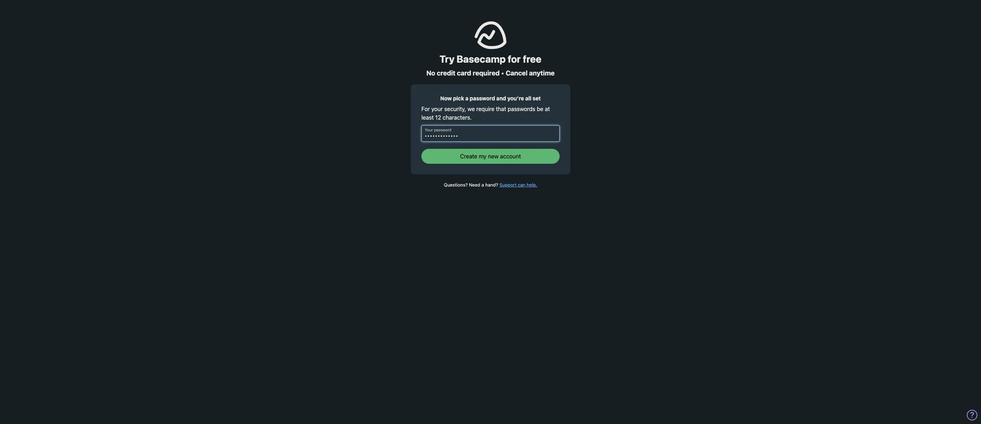 Task type: describe. For each thing, give the bounding box(es) containing it.
set
[[533, 95, 541, 101]]

at
[[545, 106, 550, 112]]

credit
[[437, 69, 456, 77]]

free
[[523, 53, 542, 65]]

you're
[[508, 95, 524, 101]]

Your password password field
[[422, 126, 560, 142]]

0 vertical spatial password
[[470, 95, 495, 101]]

need
[[469, 183, 481, 188]]

questions?
[[444, 183, 468, 188]]

your
[[425, 128, 433, 132]]

required
[[473, 69, 500, 77]]

we
[[468, 106, 475, 112]]

security,
[[445, 106, 466, 112]]

can
[[518, 183, 526, 188]]

all
[[526, 95, 532, 101]]

support
[[500, 183, 517, 188]]

try
[[440, 53, 455, 65]]

help.
[[527, 183, 537, 188]]

try basecamp for free
[[440, 53, 542, 65]]

hand?
[[486, 183, 498, 188]]

for
[[422, 106, 430, 112]]

a for hand?
[[482, 183, 484, 188]]

no credit card required • cancel anytime
[[427, 69, 555, 77]]

for your security, we require that passwords be at least 12 characters.
[[422, 106, 550, 121]]

card
[[457, 69, 471, 77]]



Task type: locate. For each thing, give the bounding box(es) containing it.
for
[[508, 53, 521, 65]]

support can help. link
[[500, 183, 537, 188]]

12
[[435, 114, 441, 121]]

cancel
[[506, 69, 528, 77]]

require
[[477, 106, 495, 112]]

password down 12
[[434, 128, 452, 132]]

0 horizontal spatial password
[[434, 128, 452, 132]]

a right pick
[[466, 95, 469, 101]]

basecamp
[[457, 53, 506, 65]]

now pick a password and you're all set
[[440, 95, 541, 101]]

least
[[422, 114, 434, 121]]

characters.
[[443, 114, 472, 121]]

password
[[470, 95, 495, 101], [434, 128, 452, 132]]

and
[[497, 95, 506, 101]]

1 horizontal spatial password
[[470, 95, 495, 101]]

1 vertical spatial a
[[482, 183, 484, 188]]

no
[[427, 69, 436, 77]]

that
[[496, 106, 506, 112]]

a for password
[[466, 95, 469, 101]]

0 vertical spatial a
[[466, 95, 469, 101]]

be
[[537, 106, 544, 112]]

None submit
[[422, 149, 560, 164]]

0 horizontal spatial a
[[466, 95, 469, 101]]

anytime
[[529, 69, 555, 77]]

1 horizontal spatial a
[[482, 183, 484, 188]]

a right the need
[[482, 183, 484, 188]]

•
[[501, 69, 504, 77]]

your
[[432, 106, 443, 112]]

passwords
[[508, 106, 536, 112]]

questions? need a hand? support can help.
[[444, 183, 537, 188]]

pick
[[453, 95, 464, 101]]

1 vertical spatial password
[[434, 128, 452, 132]]

a
[[466, 95, 469, 101], [482, 183, 484, 188]]

now
[[440, 95, 452, 101]]

your password
[[425, 128, 452, 132]]

password up require
[[470, 95, 495, 101]]



Task type: vqa. For each thing, say whether or not it's contained in the screenshot.
All the latest activity
no



